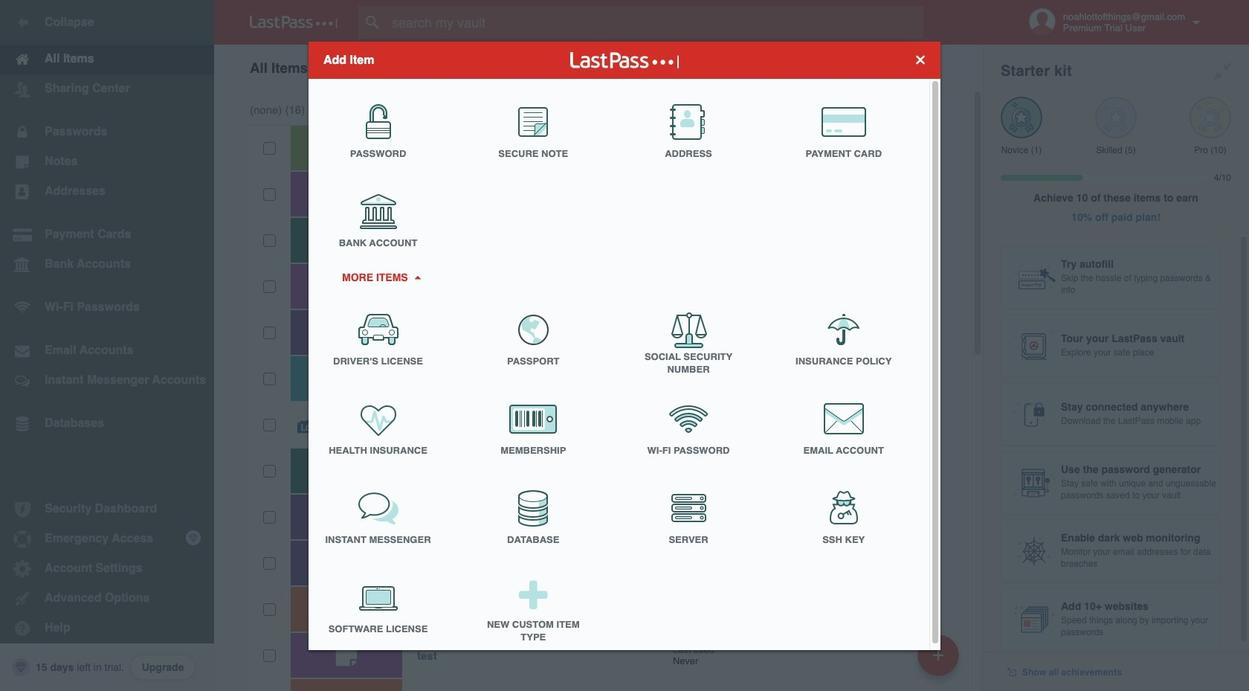 Task type: locate. For each thing, give the bounding box(es) containing it.
new item image
[[934, 650, 944, 660]]

new item navigation
[[913, 630, 969, 691]]

search my vault text field
[[359, 6, 953, 39]]

dialog
[[309, 41, 941, 654]]



Task type: vqa. For each thing, say whether or not it's contained in the screenshot.
search my vault text box
yes



Task type: describe. For each thing, give the bounding box(es) containing it.
Search search field
[[359, 6, 953, 39]]

lastpass image
[[250, 16, 338, 29]]

caret right image
[[412, 275, 423, 279]]

main navigation navigation
[[0, 0, 214, 691]]

vault options navigation
[[214, 45, 983, 89]]



